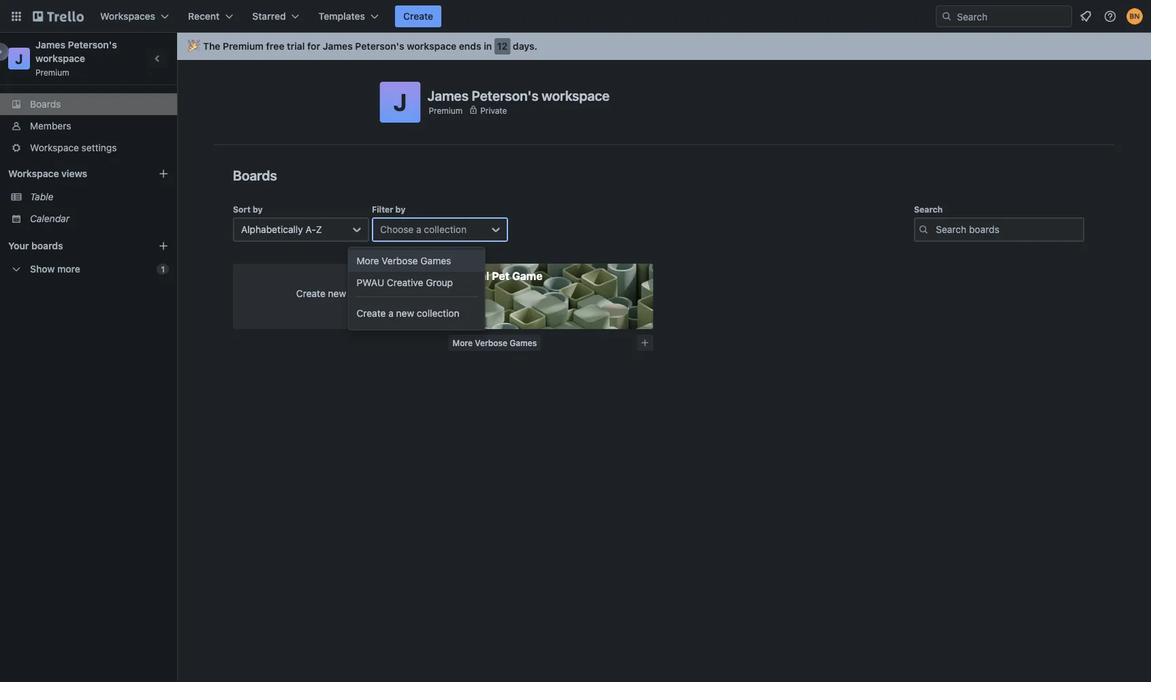 Task type: locate. For each thing, give the bounding box(es) containing it.
1 horizontal spatial by
[[396, 204, 406, 214]]

2 vertical spatial premium
[[429, 106, 463, 115]]

create
[[404, 11, 434, 22], [296, 288, 326, 299], [357, 308, 386, 319]]

j down the 🎉 the premium free trial for james peterson's workspace ends in 12 days.
[[394, 88, 407, 116]]

your
[[8, 240, 29, 252]]

0 vertical spatial boards
[[30, 98, 61, 110]]

create for create a new collection
[[357, 308, 386, 319]]

0 horizontal spatial more verbose games
[[357, 255, 451, 267]]

1
[[161, 264, 165, 274]]

create inside 'primary' element
[[404, 11, 434, 22]]

verbose
[[382, 255, 418, 267], [475, 338, 508, 348]]

games down virtual pet game link
[[510, 338, 537, 348]]

workspace
[[30, 142, 79, 153], [8, 168, 59, 179]]

boards up sort by
[[233, 167, 277, 183]]

1 vertical spatial more
[[453, 338, 473, 348]]

0 vertical spatial more
[[357, 255, 379, 267]]

create a view image
[[158, 168, 169, 179]]

games up group
[[421, 255, 451, 267]]

0 horizontal spatial create
[[296, 288, 326, 299]]

workspace down members
[[30, 142, 79, 153]]

a for new
[[389, 308, 394, 319]]

1 vertical spatial james peterson's workspace premium
[[428, 87, 610, 115]]

1 vertical spatial games
[[510, 338, 537, 348]]

boards
[[31, 240, 63, 252]]

workspace
[[407, 41, 457, 52], [35, 53, 85, 64], [542, 87, 610, 103]]

james right j "button"
[[428, 87, 469, 103]]

2 horizontal spatial workspace
[[542, 87, 610, 103]]

2 horizontal spatial create
[[404, 11, 434, 22]]

1 horizontal spatial a
[[416, 224, 422, 235]]

a
[[416, 224, 422, 235], [389, 308, 394, 319]]

verbose up pwau creative group
[[382, 255, 418, 267]]

workspace settings link
[[0, 137, 177, 159]]

games
[[421, 255, 451, 267], [510, 338, 537, 348]]

virtual
[[454, 270, 490, 283]]

create up the 🎉 the premium free trial for james peterson's workspace ends in 12 days.
[[404, 11, 434, 22]]

2 by from the left
[[396, 204, 406, 214]]

pet
[[492, 270, 510, 283]]

0 horizontal spatial premium
[[35, 67, 69, 77]]

banner
[[177, 33, 1152, 60]]

1 horizontal spatial james peterson's workspace premium
[[428, 87, 610, 115]]

james
[[35, 39, 65, 50], [323, 41, 353, 52], [428, 87, 469, 103]]

members
[[30, 120, 71, 132]]

1 vertical spatial a
[[389, 308, 394, 319]]

collection right choose
[[424, 224, 467, 235]]

boards
[[30, 98, 61, 110], [233, 167, 277, 183]]

premium right the
[[223, 41, 264, 52]]

1 horizontal spatial games
[[510, 338, 537, 348]]

0 vertical spatial new
[[328, 288, 346, 299]]

0 horizontal spatial by
[[253, 204, 263, 214]]

more verbose games up pwau creative group
[[357, 255, 451, 267]]

more down sm image
[[453, 338, 473, 348]]

your boards with 1 items element
[[8, 238, 138, 254]]

1 vertical spatial create
[[296, 288, 326, 299]]

board
[[349, 288, 375, 299]]

premium right j "button"
[[429, 106, 463, 115]]

search image
[[942, 11, 953, 22]]

a down pwau creative group
[[389, 308, 394, 319]]

0 vertical spatial j
[[15, 50, 23, 66]]

0 horizontal spatial boards
[[30, 98, 61, 110]]

peterson's up private
[[472, 87, 539, 103]]

j left james peterson's workspace link
[[15, 50, 23, 66]]

1 vertical spatial j
[[394, 88, 407, 116]]

1 vertical spatial boards
[[233, 167, 277, 183]]

a inside button
[[389, 308, 394, 319]]

banner containing 🎉
[[177, 33, 1152, 60]]

calendar
[[30, 213, 70, 224]]

12
[[498, 41, 508, 52]]

0 vertical spatial create
[[404, 11, 434, 22]]

james peterson's workspace premium down days. at the left of the page
[[428, 87, 610, 115]]

1 vertical spatial workspace
[[8, 168, 59, 179]]

sort
[[233, 204, 251, 214]]

create button
[[395, 5, 442, 27]]

collection
[[424, 224, 467, 235], [417, 308, 460, 319]]

verbose down virtual pet game
[[475, 338, 508, 348]]

premium
[[223, 41, 264, 52], [35, 67, 69, 77], [429, 106, 463, 115]]

j
[[15, 50, 23, 66], [394, 88, 407, 116]]

choose
[[380, 224, 414, 235]]

1 vertical spatial premium
[[35, 67, 69, 77]]

filter
[[372, 204, 394, 214]]

more verbose games
[[357, 255, 451, 267], [453, 338, 537, 348]]

create left board
[[296, 288, 326, 299]]

1 horizontal spatial create
[[357, 308, 386, 319]]

0 vertical spatial verbose
[[382, 255, 418, 267]]

more verbose games button
[[449, 335, 541, 351]]

new
[[328, 288, 346, 299], [396, 308, 415, 319]]

1 horizontal spatial boards
[[233, 167, 277, 183]]

0 horizontal spatial peterson's
[[68, 39, 117, 50]]

peterson's down templates popup button on the top left
[[355, 41, 405, 52]]

0 vertical spatial workspace
[[407, 41, 457, 52]]

pwau creative group
[[357, 277, 453, 288]]

0 vertical spatial more verbose games
[[357, 255, 451, 267]]

j button
[[380, 82, 421, 123]]

1 horizontal spatial peterson's
[[355, 41, 405, 52]]

0 horizontal spatial verbose
[[382, 255, 418, 267]]

1 horizontal spatial more verbose games
[[453, 338, 537, 348]]

new left board
[[328, 288, 346, 299]]

new inside button
[[396, 308, 415, 319]]

create new board
[[296, 288, 375, 299]]

0 horizontal spatial james
[[35, 39, 65, 50]]

more verbose games inside button
[[453, 338, 537, 348]]

james peterson's workspace premium
[[35, 39, 120, 77], [428, 87, 610, 115]]

0 horizontal spatial more
[[357, 255, 379, 267]]

pwau
[[357, 277, 385, 288]]

🎉
[[188, 41, 198, 52]]

peterson's
[[68, 39, 117, 50], [355, 41, 405, 52], [472, 87, 539, 103]]

2 horizontal spatial peterson's
[[472, 87, 539, 103]]

1 vertical spatial new
[[396, 308, 415, 319]]

2 vertical spatial workspace
[[542, 87, 610, 103]]

0 horizontal spatial new
[[328, 288, 346, 299]]

0 vertical spatial a
[[416, 224, 422, 235]]

days.
[[513, 41, 538, 52]]

j inside "button"
[[394, 88, 407, 116]]

workspace for workspace views
[[8, 168, 59, 179]]

1 horizontal spatial verbose
[[475, 338, 508, 348]]

workspace navigation collapse icon image
[[149, 49, 168, 68]]

1 vertical spatial workspace
[[35, 53, 85, 64]]

show more
[[30, 263, 80, 275]]

1 vertical spatial more verbose games
[[453, 338, 537, 348]]

james down back to home image
[[35, 39, 65, 50]]

1 by from the left
[[253, 204, 263, 214]]

by right 'filter'
[[396, 204, 406, 214]]

more up pwau
[[357, 255, 379, 267]]

by right the sort
[[253, 204, 263, 214]]

1 horizontal spatial j
[[394, 88, 407, 116]]

members link
[[0, 115, 177, 137]]

collection down group
[[417, 308, 460, 319]]

for
[[308, 41, 321, 52]]

1 horizontal spatial more
[[453, 338, 473, 348]]

virtual pet game
[[454, 270, 543, 283]]

0 horizontal spatial games
[[421, 255, 451, 267]]

peterson's down back to home image
[[68, 39, 117, 50]]

by for choose
[[396, 204, 406, 214]]

0 horizontal spatial workspace
[[35, 53, 85, 64]]

show
[[30, 263, 55, 275]]

create down board
[[357, 308, 386, 319]]

0 vertical spatial james peterson's workspace premium
[[35, 39, 120, 77]]

by
[[253, 204, 263, 214], [396, 204, 406, 214]]

1 vertical spatial verbose
[[475, 338, 508, 348]]

more verbose games down sm image
[[453, 338, 537, 348]]

creative
[[387, 277, 424, 288]]

workspace settings
[[30, 142, 117, 153]]

new down creative
[[396, 308, 415, 319]]

create a new collection
[[357, 308, 460, 319]]

0 vertical spatial workspace
[[30, 142, 79, 153]]

1 horizontal spatial workspace
[[407, 41, 457, 52]]

more
[[357, 255, 379, 267], [453, 338, 473, 348]]

james right "for"
[[323, 41, 353, 52]]

templates
[[319, 11, 365, 22]]

2 vertical spatial create
[[357, 308, 386, 319]]

0 vertical spatial premium
[[223, 41, 264, 52]]

more inside button
[[453, 338, 473, 348]]

1 vertical spatial collection
[[417, 308, 460, 319]]

boards up members
[[30, 98, 61, 110]]

2 horizontal spatial premium
[[429, 106, 463, 115]]

0 horizontal spatial a
[[389, 308, 394, 319]]

your boards
[[8, 240, 63, 252]]

1 horizontal spatial premium
[[223, 41, 264, 52]]

james peterson's workspace premium down back to home image
[[35, 39, 120, 77]]

0 horizontal spatial j
[[15, 50, 23, 66]]

premium down james peterson's workspace link
[[35, 67, 69, 77]]

1 horizontal spatial new
[[396, 308, 415, 319]]

boards link
[[0, 93, 177, 115]]

workspace up table
[[8, 168, 59, 179]]

a right choose
[[416, 224, 422, 235]]

views
[[61, 168, 87, 179]]



Task type: vqa. For each thing, say whether or not it's contained in the screenshot.
the middle cards
no



Task type: describe. For each thing, give the bounding box(es) containing it.
2 horizontal spatial james
[[428, 87, 469, 103]]

james peterson's workspace link
[[35, 39, 120, 64]]

templates button
[[311, 5, 387, 27]]

filter by
[[372, 204, 406, 214]]

workspaces
[[100, 11, 155, 22]]

peterson's inside banner
[[355, 41, 405, 52]]

j for j "button"
[[394, 88, 407, 116]]

collection inside button
[[417, 308, 460, 319]]

recent button
[[180, 5, 241, 27]]

game
[[512, 270, 543, 283]]

0 horizontal spatial james peterson's workspace premium
[[35, 39, 120, 77]]

create for create new board
[[296, 288, 326, 299]]

Search text field
[[915, 217, 1085, 242]]

sm image
[[454, 310, 468, 324]]

by for alphabetically
[[253, 204, 263, 214]]

0 notifications image
[[1078, 8, 1095, 25]]

in
[[484, 41, 492, 52]]

starred button
[[244, 5, 308, 27]]

Search field
[[953, 6, 1072, 27]]

choose a collection
[[380, 224, 467, 235]]

table
[[30, 191, 53, 202]]

0 vertical spatial collection
[[424, 224, 467, 235]]

the
[[203, 41, 221, 52]]

ben nelson (bennelson96) image
[[1127, 8, 1144, 25]]

private
[[481, 106, 507, 115]]

j for j link on the top left of page
[[15, 50, 23, 66]]

a-
[[306, 224, 316, 235]]

free
[[266, 41, 285, 52]]

1 horizontal spatial james
[[323, 41, 353, 52]]

group
[[426, 277, 453, 288]]

create for create
[[404, 11, 434, 22]]

verbose inside button
[[475, 338, 508, 348]]

ends
[[459, 41, 482, 52]]

confetti image
[[188, 41, 198, 52]]

premium inside banner
[[223, 41, 264, 52]]

add board image
[[158, 241, 169, 252]]

table link
[[30, 190, 169, 204]]

0 vertical spatial games
[[421, 255, 451, 267]]

workspace views
[[8, 168, 87, 179]]

recent
[[188, 11, 220, 22]]

🎉 the premium free trial for james peterson's workspace ends in 12 days.
[[188, 41, 538, 52]]

add a new collection image
[[641, 338, 650, 348]]

more
[[57, 263, 80, 275]]

back to home image
[[33, 5, 84, 27]]

alphabetically
[[241, 224, 303, 235]]

primary element
[[0, 0, 1152, 33]]

sort by
[[233, 204, 263, 214]]

workspace for workspace settings
[[30, 142, 79, 153]]

j link
[[8, 48, 30, 70]]

a for collection
[[416, 224, 422, 235]]

calendar link
[[30, 212, 169, 226]]

workspaces button
[[92, 5, 177, 27]]

starred
[[252, 11, 286, 22]]

open information menu image
[[1104, 10, 1118, 23]]

games inside button
[[510, 338, 537, 348]]

create a new collection button
[[349, 303, 485, 324]]

search
[[915, 204, 943, 214]]

virtual pet game link
[[449, 264, 654, 329]]

z
[[316, 224, 322, 235]]

alphabetically a-z
[[241, 224, 322, 235]]

trial
[[287, 41, 305, 52]]

settings
[[82, 142, 117, 153]]



